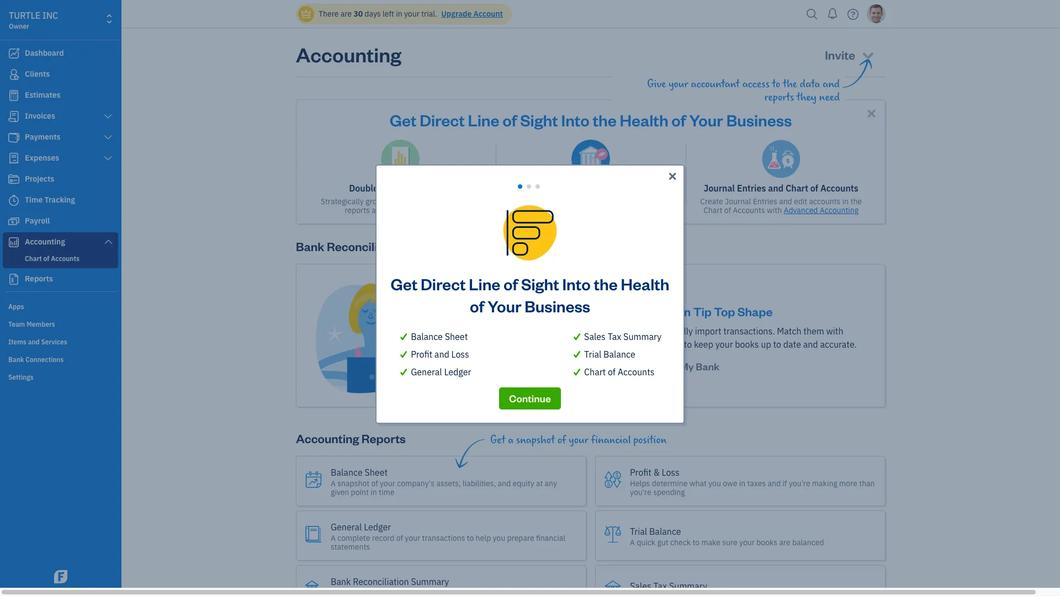 Task type: describe. For each thing, give the bounding box(es) containing it.
sure
[[723, 538, 738, 548]]

0 horizontal spatial you're
[[630, 487, 652, 497]]

1 vertical spatial tax
[[654, 581, 667, 592]]

quick
[[637, 538, 656, 548]]

0 vertical spatial business
[[727, 109, 792, 130]]

strategically
[[321, 197, 364, 207]]

0 vertical spatial direct
[[420, 109, 465, 130]]

2 horizontal spatial your
[[689, 109, 723, 130]]

summary for 'sales tax summary' link
[[669, 581, 707, 592]]

invoice image
[[7, 111, 20, 122]]

what
[[690, 479, 707, 489]]

balance up 'profit and loss'
[[411, 331, 443, 342]]

close image
[[865, 107, 878, 120]]

match bank transactions to keep your books squeaky clean. button
[[500, 140, 682, 215]]

sheet for balance sheet a snapshot of your company's assets, liabilities, and equity at any given point in time
[[365, 467, 388, 478]]

prepare
[[507, 533, 534, 543]]

company's
[[397, 479, 435, 489]]

import
[[695, 326, 722, 337]]

trial for trial balance a quick gut check to make sure your books are balanced
[[630, 526, 647, 537]]

bank inside button
[[696, 360, 720, 373]]

double-entry accounting strategically grow your business with valuable reports and insights.
[[321, 183, 480, 215]]

your inside "get direct line of sight into the health of your business" dialog
[[488, 295, 522, 316]]

making
[[812, 479, 838, 489]]

entries inside create journal entries and edit accounts in the chart of accounts with
[[753, 197, 778, 207]]

keep your books in tip top shape
[[586, 304, 773, 319]]

determine
[[652, 479, 688, 489]]

general ledger
[[411, 366, 471, 377]]

my
[[680, 360, 694, 373]]

bank for bank reconciliation
[[296, 239, 325, 254]]

sheet for balance sheet
[[445, 331, 468, 342]]

business
[[402, 197, 432, 207]]

profit and loss
[[411, 349, 469, 360]]

0 vertical spatial sight
[[520, 109, 558, 130]]

0 vertical spatial accounts
[[821, 183, 859, 194]]

chevron large down image for invoice image
[[103, 112, 113, 121]]

check image for profit and loss
[[399, 348, 409, 361]]

owner
[[9, 22, 29, 30]]

with inside connect your bank account to automatically import transactions. match them with income and expenses tracked in freshbooks to keep your books up to date and accurate.
[[826, 326, 844, 337]]

chart inside "get direct line of sight into the health of your business" dialog
[[584, 366, 606, 377]]

project image
[[7, 174, 20, 185]]

and right income on the bottom of page
[[537, 339, 552, 350]]

chart of accounts
[[584, 366, 655, 377]]

the inside dialog
[[594, 273, 618, 294]]

ledger for general ledger a complete record of your transactions to help you prepare financial statements
[[364, 522, 391, 533]]

sales inside 'sales tax summary' link
[[630, 581, 652, 592]]

upgrade
[[441, 9, 472, 19]]

financial inside general ledger a complete record of your transactions to help you prepare financial statements
[[536, 533, 566, 543]]

2 horizontal spatial chart
[[786, 183, 808, 194]]

0 vertical spatial the
[[593, 109, 617, 130]]

keep inside "match bank transactions to keep your books squeaky clean."
[[610, 197, 627, 207]]

team members image
[[8, 320, 118, 329]]

connect for my
[[639, 360, 678, 373]]

create
[[700, 197, 723, 207]]

connect your bank account to begin matching your bank transactions image
[[314, 282, 491, 395]]

accounts inside create journal entries and edit accounts in the chart of accounts with
[[733, 205, 765, 215]]

assets,
[[437, 479, 461, 489]]

health inside dialog
[[621, 273, 670, 294]]

helps
[[630, 479, 650, 489]]

0 vertical spatial journal
[[704, 183, 735, 194]]

and inside profit & loss helps determine what you owe in taxes and if you're making more than you're spending
[[768, 479, 781, 489]]

0 vertical spatial are
[[341, 9, 352, 19]]

continue
[[509, 392, 551, 405]]

them
[[804, 326, 824, 337]]

tracked
[[594, 339, 624, 350]]

advanced accounting
[[784, 205, 859, 215]]

sight inside dialog
[[521, 273, 559, 294]]

bank reconciliation summary
[[331, 576, 449, 587]]

inc
[[43, 10, 58, 21]]

income
[[506, 339, 535, 350]]

to inside trial balance a quick gut check to make sure your books are balanced
[[693, 538, 700, 548]]

gut
[[657, 538, 669, 548]]

double-entry accounting image
[[381, 140, 420, 178]]

0 vertical spatial health
[[620, 109, 669, 130]]

valuable
[[451, 197, 480, 207]]

accurate.
[[820, 339, 857, 350]]

chevron large down image for chart icon
[[103, 237, 113, 246]]

you inside profit & loss helps determine what you owe in taxes and if you're making more than you're spending
[[709, 479, 721, 489]]

a for balance sheet
[[331, 479, 336, 489]]

main element
[[0, 0, 149, 588]]

match inside "match bank transactions to keep your books squeaky clean."
[[515, 197, 536, 207]]

check image for general ledger
[[399, 365, 409, 379]]

owe
[[723, 479, 737, 489]]

connect my bank
[[639, 360, 720, 373]]

to inside "match bank transactions to keep your books squeaky clean."
[[602, 197, 609, 207]]

your inside trial balance a quick gut check to make sure your books are balanced
[[740, 538, 755, 548]]

there
[[319, 9, 339, 19]]

your inside the double-entry accounting strategically grow your business with valuable reports and insights.
[[385, 197, 400, 207]]

and inside create journal entries and edit accounts in the chart of accounts with
[[779, 197, 792, 207]]

account
[[474, 9, 503, 19]]

0 vertical spatial into
[[561, 109, 590, 130]]

there are 30 days left in your trial. upgrade account
[[319, 9, 503, 19]]

equity
[[513, 479, 534, 489]]

and inside balance sheet a snapshot of your company's assets, liabilities, and equity at any given point in time
[[498, 479, 511, 489]]

freshbooks
[[635, 339, 682, 350]]

the inside create journal entries and edit accounts in the chart of accounts with
[[851, 197, 862, 207]]

accounting inside the double-entry accounting strategically grow your business with valuable reports and insights.
[[406, 183, 452, 194]]

advanced
[[784, 205, 818, 215]]

accounts inside "get direct line of sight into the health of your business" dialog
[[618, 366, 655, 377]]

profit & loss helps determine what you owe in taxes and if you're making more than you're spending
[[630, 467, 875, 497]]

get direct line of sight into the health of your business inside dialog
[[391, 273, 670, 316]]

freshbooks image
[[52, 571, 70, 584]]

grow
[[366, 197, 383, 207]]

make
[[702, 538, 721, 548]]

in right the left
[[396, 9, 402, 19]]

date
[[784, 339, 801, 350]]

a for trial balance
[[630, 538, 635, 548]]

bank inside "match bank transactions to keep your books squeaky clean."
[[538, 197, 555, 207]]

top
[[714, 304, 735, 319]]

check image for chart of accounts
[[572, 365, 582, 379]]

transactions inside "match bank transactions to keep your books squeaky clean."
[[557, 197, 600, 207]]

client image
[[7, 69, 20, 80]]

1 horizontal spatial you're
[[789, 479, 811, 489]]

connect my bank button
[[629, 356, 730, 378]]

in left tip
[[681, 304, 691, 319]]

payment image
[[7, 132, 20, 143]]

continue button
[[499, 387, 561, 410]]

to inside general ledger a complete record of your transactions to help you prepare financial statements
[[467, 533, 474, 543]]

0 vertical spatial line
[[468, 109, 500, 130]]

to up my
[[684, 339, 692, 350]]

entry
[[382, 183, 404, 194]]

2 vertical spatial get
[[490, 434, 506, 447]]

and inside "get direct line of sight into the health of your business" dialog
[[435, 349, 449, 360]]

30
[[354, 9, 363, 19]]

time
[[379, 487, 395, 497]]

trial.
[[421, 9, 437, 19]]

balance inside trial balance a quick gut check to make sure your books are balanced
[[649, 526, 681, 537]]

a for general ledger
[[331, 533, 336, 543]]

0 vertical spatial entries
[[737, 183, 766, 194]]

if
[[783, 479, 787, 489]]

balance inside balance sheet a snapshot of your company's assets, liabilities, and equity at any given point in time
[[331, 467, 363, 478]]

given
[[331, 487, 349, 497]]

expenses
[[554, 339, 592, 350]]

reconciliation for bank reconciliation
[[327, 239, 405, 254]]

books inside connect your bank account to automatically import transactions. match them with income and expenses tracked in freshbooks to keep your books up to date and accurate.
[[735, 339, 759, 350]]

edit
[[794, 197, 808, 207]]

tax inside "get direct line of sight into the health of your business" dialog
[[608, 331, 622, 342]]

left
[[383, 9, 394, 19]]

bank inside connect your bank account to automatically import transactions. match them with income and expenses tracked in freshbooks to keep your books up to date and accurate.
[[574, 326, 594, 337]]

and inside the double-entry accounting strategically grow your business with valuable reports and insights.
[[372, 205, 385, 215]]

dashboard image
[[7, 48, 20, 59]]

chevron large down image for payment icon
[[103, 133, 113, 142]]

in inside profit & loss helps determine what you owe in taxes and if you're making more than you're spending
[[739, 479, 746, 489]]

1 horizontal spatial your
[[617, 304, 642, 319]]

general ledger a complete record of your transactions to help you prepare financial statements
[[331, 522, 566, 552]]

in inside balance sheet a snapshot of your company's assets, liabilities, and equity at any given point in time
[[371, 487, 377, 497]]

items and services image
[[8, 337, 118, 346]]

books
[[644, 304, 679, 319]]

of inside balance sheet a snapshot of your company's assets, liabilities, and equity at any given point in time
[[371, 479, 378, 489]]

upgrade account link
[[439, 9, 503, 19]]

than
[[859, 479, 875, 489]]

chevron large down image for "expense" icon
[[103, 154, 113, 163]]

balanced
[[792, 538, 824, 548]]

match bank transactions to keep your books squeaky clean.
[[515, 197, 667, 215]]



Task type: locate. For each thing, give the bounding box(es) containing it.
1 vertical spatial sales
[[630, 581, 652, 592]]

point
[[351, 487, 369, 497]]

any
[[545, 479, 557, 489]]

1 vertical spatial reconciliation
[[353, 576, 409, 587]]

loss for and
[[452, 349, 469, 360]]

business inside get direct line of sight into the health of your business
[[525, 295, 590, 316]]

balance up given
[[331, 467, 363, 478]]

0 horizontal spatial business
[[525, 295, 590, 316]]

2 check image from the top
[[399, 365, 409, 379]]

ledger inside general ledger a complete record of your transactions to help you prepare financial statements
[[364, 522, 391, 533]]

bank reconciliation summary link
[[296, 566, 587, 596]]

estimate image
[[7, 90, 20, 101]]

1 horizontal spatial bank
[[331, 576, 351, 587]]

1 chevron large down image from the top
[[103, 112, 113, 121]]

your
[[404, 9, 420, 19], [385, 197, 400, 207], [629, 197, 644, 207], [554, 326, 572, 337], [716, 339, 733, 350], [569, 434, 589, 447], [380, 479, 395, 489], [405, 533, 420, 543], [740, 538, 755, 548]]

0 vertical spatial trial
[[584, 349, 602, 360]]

in right owe
[[739, 479, 746, 489]]

chevron large down image
[[103, 112, 113, 121], [103, 133, 113, 142], [103, 154, 113, 163], [103, 237, 113, 246]]

check image left "trial balance"
[[572, 348, 582, 361]]

loss up general ledger
[[452, 349, 469, 360]]

0 vertical spatial ledger
[[444, 366, 471, 377]]

sheet inside balance sheet a snapshot of your company's assets, liabilities, and equity at any given point in time
[[365, 467, 388, 478]]

general inside general ledger a complete record of your transactions to help you prepare financial statements
[[331, 522, 362, 533]]

1 vertical spatial loss
[[662, 467, 680, 478]]

chart image
[[7, 237, 20, 248]]

0 horizontal spatial sales
[[584, 331, 606, 342]]

check image
[[572, 330, 582, 343], [399, 348, 409, 361], [572, 348, 582, 361], [572, 365, 582, 379]]

books right sure
[[757, 538, 778, 548]]

0 horizontal spatial summary
[[411, 576, 449, 587]]

check image left tracked
[[572, 330, 582, 343]]

journal inside create journal entries and edit accounts in the chart of accounts with
[[725, 197, 751, 207]]

reconciliation down record
[[353, 576, 409, 587]]

0 vertical spatial match
[[515, 197, 536, 207]]

general for general ledger a complete record of your transactions to help you prepare financial statements
[[331, 522, 362, 533]]

0 horizontal spatial you
[[493, 533, 505, 543]]

1 vertical spatial entries
[[753, 197, 778, 207]]

the up keep
[[594, 273, 618, 294]]

1 vertical spatial trial
[[630, 526, 647, 537]]

tax up "trial balance"
[[608, 331, 622, 342]]

accounts down "trial balance"
[[618, 366, 655, 377]]

loss for &
[[662, 467, 680, 478]]

3 chevron large down image from the top
[[103, 154, 113, 163]]

0 vertical spatial check image
[[399, 330, 409, 343]]

0 vertical spatial financial
[[591, 434, 631, 447]]

loss inside profit & loss helps determine what you owe in taxes and if you're making more than you're spending
[[662, 467, 680, 478]]

2 vertical spatial chart
[[584, 366, 606, 377]]

and up create journal entries and edit accounts in the chart of accounts with
[[768, 183, 784, 194]]

transactions down bank reconciliation image
[[557, 197, 600, 207]]

reports
[[362, 431, 406, 446]]

summary down check
[[669, 581, 707, 592]]

your
[[689, 109, 723, 130], [488, 295, 522, 316], [617, 304, 642, 319]]

of inside general ledger a complete record of your transactions to help you prepare financial statements
[[396, 533, 403, 543]]

match inside connect your bank account to automatically import transactions. match them with income and expenses tracked in freshbooks to keep your books up to date and accurate.
[[777, 326, 802, 337]]

in inside connect your bank account to automatically import transactions. match them with income and expenses tracked in freshbooks to keep your books up to date and accurate.
[[626, 339, 633, 350]]

snapshot right a
[[516, 434, 555, 447]]

journal entries and chart of accounts
[[704, 183, 859, 194]]

balance sheet
[[411, 331, 468, 342]]

days
[[365, 9, 381, 19]]

general inside "get direct line of sight into the health of your business" dialog
[[411, 366, 442, 377]]

1 vertical spatial are
[[779, 538, 791, 548]]

squeaky
[[545, 205, 574, 215]]

sheet up 'profit and loss'
[[445, 331, 468, 342]]

connect down freshbooks
[[639, 360, 678, 373]]

0 horizontal spatial are
[[341, 9, 352, 19]]

0 horizontal spatial transactions
[[422, 533, 465, 543]]

accounts
[[821, 183, 859, 194], [733, 205, 765, 215], [618, 366, 655, 377]]

balance
[[411, 331, 443, 342], [604, 349, 636, 360], [331, 467, 363, 478], [649, 526, 681, 537]]

to left help
[[467, 533, 474, 543]]

1 check image from the top
[[399, 330, 409, 343]]

transactions left help
[[422, 533, 465, 543]]

check
[[670, 538, 691, 548]]

loss up determine
[[662, 467, 680, 478]]

4 chevron large down image from the top
[[103, 237, 113, 246]]

direct
[[420, 109, 465, 130], [421, 273, 466, 294]]

timer image
[[7, 195, 20, 206]]

and right reports
[[372, 205, 385, 215]]

you right help
[[493, 533, 505, 543]]

2 vertical spatial the
[[594, 273, 618, 294]]

0 vertical spatial chart
[[786, 183, 808, 194]]

and down them
[[803, 339, 818, 350]]

sales inside "get direct line of sight into the health of your business" dialog
[[584, 331, 606, 342]]

a left complete
[[331, 533, 336, 543]]

sales up "trial balance"
[[584, 331, 606, 342]]

1 horizontal spatial sales
[[630, 581, 652, 592]]

turtle
[[9, 10, 40, 21]]

to right up
[[773, 339, 781, 350]]

0 horizontal spatial profit
[[411, 349, 432, 360]]

close image
[[667, 170, 678, 183]]

0 vertical spatial general
[[411, 366, 442, 377]]

in right accounts
[[843, 197, 849, 207]]

trial for trial balance
[[584, 349, 602, 360]]

0 vertical spatial reconciliation
[[327, 239, 405, 254]]

0 vertical spatial you
[[709, 479, 721, 489]]

0 vertical spatial profit
[[411, 349, 432, 360]]

of inside create journal entries and edit accounts in the chart of accounts with
[[724, 205, 731, 215]]

2 chevron large down image from the top
[[103, 133, 113, 142]]

ledger for general ledger
[[444, 366, 471, 377]]

books down close image
[[646, 197, 667, 207]]

1 horizontal spatial connect
[[639, 360, 678, 373]]

trial up 'quick'
[[630, 526, 647, 537]]

accounts
[[809, 197, 841, 207]]

financial left position
[[591, 434, 631, 447]]

sales tax summary inside "get direct line of sight into the health of your business" dialog
[[584, 331, 662, 342]]

0 vertical spatial transactions
[[557, 197, 600, 207]]

the right accounts
[[851, 197, 862, 207]]

your inside balance sheet a snapshot of your company's assets, liabilities, and equity at any given point in time
[[380, 479, 395, 489]]

1 horizontal spatial business
[[727, 109, 792, 130]]

trial down 'account'
[[584, 349, 602, 360]]

accounts up accounts
[[821, 183, 859, 194]]

ledger up record
[[364, 522, 391, 533]]

a left 'quick'
[[630, 538, 635, 548]]

1 vertical spatial sheet
[[365, 467, 388, 478]]

1 vertical spatial profit
[[630, 467, 652, 478]]

business up journal entries and chart of accounts image
[[727, 109, 792, 130]]

1 horizontal spatial accounts
[[733, 205, 765, 215]]

connect
[[519, 326, 552, 337], [639, 360, 678, 373]]

check image
[[399, 330, 409, 343], [399, 365, 409, 379]]

are left 30
[[341, 9, 352, 19]]

1 vertical spatial get direct line of sight into the health of your business
[[391, 273, 670, 316]]

get a snapshot of your financial position
[[490, 434, 667, 447]]

tip
[[693, 304, 712, 319]]

go to help image
[[844, 6, 862, 22]]

a inside balance sheet a snapshot of your company's assets, liabilities, and equity at any given point in time
[[331, 479, 336, 489]]

automatically
[[639, 326, 693, 337]]

are inside trial balance a quick gut check to make sure your books are balanced
[[779, 538, 791, 548]]

bank down statements
[[331, 576, 351, 587]]

with down journal entries and chart of accounts at the right top
[[767, 205, 782, 215]]

connect your bank account to automatically import transactions. match them with income and expenses tracked in freshbooks to keep your books up to date and accurate.
[[506, 326, 857, 350]]

reconciliation down reports
[[327, 239, 405, 254]]

bank reconciliation image
[[572, 140, 610, 178]]

up
[[761, 339, 771, 350]]

a left point
[[331, 479, 336, 489]]

check image left balance sheet
[[399, 330, 409, 343]]

and left if
[[768, 479, 781, 489]]

0 vertical spatial loss
[[452, 349, 469, 360]]

1 vertical spatial chart
[[704, 205, 723, 215]]

trial balance
[[584, 349, 636, 360]]

0 horizontal spatial your
[[488, 295, 522, 316]]

trial
[[584, 349, 602, 360], [630, 526, 647, 537]]

bank connections image
[[8, 355, 118, 364]]

you left owe
[[709, 479, 721, 489]]

reports
[[345, 205, 370, 215]]

with inside create journal entries and edit accounts in the chart of accounts with
[[767, 205, 782, 215]]

journal right the create
[[725, 197, 751, 207]]

in right tracked
[[626, 339, 633, 350]]

1 horizontal spatial you
[[709, 479, 721, 489]]

1 horizontal spatial ledger
[[444, 366, 471, 377]]

books
[[646, 197, 667, 207], [735, 339, 759, 350], [757, 538, 778, 548]]

summary for bank reconciliation summary link
[[411, 576, 449, 587]]

sales tax summary down gut
[[630, 581, 707, 592]]

bank right my
[[696, 360, 720, 373]]

with left valuable
[[434, 197, 449, 207]]

are
[[341, 9, 352, 19], [779, 538, 791, 548]]

account
[[596, 326, 627, 337]]

to right "clean."
[[602, 197, 609, 207]]

record
[[372, 533, 395, 543]]

balance sheet a snapshot of your company's assets, liabilities, and equity at any given point in time
[[331, 467, 557, 497]]

1 horizontal spatial general
[[411, 366, 442, 377]]

entries
[[737, 183, 766, 194], [753, 197, 778, 207]]

check image for balance sheet
[[399, 330, 409, 343]]

bank down strategically
[[296, 239, 325, 254]]

complete
[[338, 533, 370, 543]]

1 horizontal spatial summary
[[624, 331, 662, 342]]

transactions inside general ledger a complete record of your transactions to help you prepare financial statements
[[422, 533, 465, 543]]

0 horizontal spatial tax
[[608, 331, 622, 342]]

into up bank reconciliation image
[[561, 109, 590, 130]]

entries down journal entries and chart of accounts at the right top
[[753, 197, 778, 207]]

check image down expenses
[[572, 365, 582, 379]]

0 horizontal spatial with
[[434, 197, 449, 207]]

1 vertical spatial books
[[735, 339, 759, 350]]

to
[[602, 197, 609, 207], [629, 326, 637, 337], [684, 339, 692, 350], [773, 339, 781, 350], [467, 533, 474, 543], [693, 538, 700, 548]]

snapshot left 'time'
[[338, 479, 370, 489]]

you inside general ledger a complete record of your transactions to help you prepare financial statements
[[493, 533, 505, 543]]

get direct line of sight into the health of your business up bank reconciliation image
[[390, 109, 792, 130]]

0 vertical spatial connect
[[519, 326, 552, 337]]

you're
[[789, 479, 811, 489], [630, 487, 652, 497]]

connect for your
[[519, 326, 552, 337]]

match left "squeaky"
[[515, 197, 536, 207]]

into inside dialog
[[562, 273, 591, 294]]

0 horizontal spatial accounts
[[618, 366, 655, 377]]

0 horizontal spatial sheet
[[365, 467, 388, 478]]

profit for profit and loss
[[411, 349, 432, 360]]

summary down books
[[624, 331, 662, 342]]

1 horizontal spatial snapshot
[[516, 434, 555, 447]]

0 vertical spatial get direct line of sight into the health of your business
[[390, 109, 792, 130]]

1 vertical spatial you
[[493, 533, 505, 543]]

check image left general ledger
[[399, 365, 409, 379]]

transactions
[[557, 197, 600, 207], [422, 533, 465, 543]]

report image
[[7, 274, 20, 285]]

accounting reports
[[296, 431, 406, 446]]

1 horizontal spatial bank
[[574, 326, 594, 337]]

0 horizontal spatial chart
[[584, 366, 606, 377]]

ledger inside "get direct line of sight into the health of your business" dialog
[[444, 366, 471, 377]]

books down transactions.
[[735, 339, 759, 350]]

bank up expenses
[[574, 326, 594, 337]]

journal up the create
[[704, 183, 735, 194]]

position
[[634, 434, 667, 447]]

turtle inc owner
[[9, 10, 58, 30]]

line inside get direct line of sight into the health of your business
[[469, 273, 501, 294]]

connect up income on the bottom of page
[[519, 326, 552, 337]]

into up keep
[[562, 273, 591, 294]]

1 vertical spatial business
[[525, 295, 590, 316]]

line
[[468, 109, 500, 130], [469, 273, 501, 294]]

trial balance a quick gut check to make sure your books are balanced
[[630, 526, 824, 548]]

&
[[654, 467, 660, 478]]

1 vertical spatial direct
[[421, 273, 466, 294]]

transactions.
[[724, 326, 775, 337]]

get inside dialog
[[391, 273, 418, 294]]

journal entries and chart of accounts image
[[762, 140, 801, 178]]

0 vertical spatial snapshot
[[516, 434, 555, 447]]

sales tax summary up "trial balance"
[[584, 331, 662, 342]]

with inside the double-entry accounting strategically grow your business with valuable reports and insights.
[[434, 197, 449, 207]]

1 vertical spatial bank
[[696, 360, 720, 373]]

trial inside "get direct line of sight into the health of your business" dialog
[[584, 349, 602, 360]]

1 horizontal spatial chart
[[704, 205, 723, 215]]

1 horizontal spatial profit
[[630, 467, 652, 478]]

and up general ledger
[[435, 349, 449, 360]]

0 horizontal spatial keep
[[610, 197, 627, 207]]

sales tax summary link
[[595, 566, 886, 596]]

check image left 'profit and loss'
[[399, 348, 409, 361]]

tax
[[608, 331, 622, 342], [654, 581, 667, 592]]

2 horizontal spatial summary
[[669, 581, 707, 592]]

1 vertical spatial get
[[391, 273, 418, 294]]

books inside "match bank transactions to keep your books squeaky clean."
[[646, 197, 667, 207]]

2 horizontal spatial accounts
[[821, 183, 859, 194]]

financial right prepare
[[536, 533, 566, 543]]

1 vertical spatial general
[[331, 522, 362, 533]]

into
[[561, 109, 590, 130], [562, 273, 591, 294]]

the up bank reconciliation image
[[593, 109, 617, 130]]

reconciliation for bank reconciliation summary
[[353, 576, 409, 587]]

settings image
[[8, 373, 118, 382]]

general down 'profit and loss'
[[411, 366, 442, 377]]

get
[[390, 109, 417, 130], [391, 273, 418, 294], [490, 434, 506, 447]]

1 horizontal spatial tax
[[654, 581, 667, 592]]

keep
[[586, 304, 614, 319]]

check image for sales tax summary
[[572, 330, 582, 343]]

1 vertical spatial keep
[[694, 339, 713, 350]]

at
[[536, 479, 543, 489]]

snapshot
[[516, 434, 555, 447], [338, 479, 370, 489]]

sheet inside "get direct line of sight into the health of your business" dialog
[[445, 331, 468, 342]]

summary inside "get direct line of sight into the health of your business" dialog
[[624, 331, 662, 342]]

chart inside create journal entries and edit accounts in the chart of accounts with
[[704, 205, 723, 215]]

1 vertical spatial financial
[[536, 533, 566, 543]]

ledger down 'profit and loss'
[[444, 366, 471, 377]]

0 horizontal spatial ledger
[[364, 522, 391, 533]]

and down journal entries and chart of accounts at the right top
[[779, 197, 792, 207]]

profit inside "get direct line of sight into the health of your business" dialog
[[411, 349, 432, 360]]

1 vertical spatial into
[[562, 273, 591, 294]]

you're left spending
[[630, 487, 652, 497]]

tax down gut
[[654, 581, 667, 592]]

shape
[[738, 304, 773, 319]]

2 horizontal spatial with
[[826, 326, 844, 337]]

keep right "clean."
[[610, 197, 627, 207]]

get direct line of sight into the health of your business up income on the bottom of page
[[391, 273, 670, 316]]

loss
[[452, 349, 469, 360], [662, 467, 680, 478]]

1 horizontal spatial with
[[767, 205, 782, 215]]

money image
[[7, 216, 20, 227]]

clean.
[[576, 205, 596, 215]]

more
[[840, 479, 858, 489]]

1 vertical spatial accounts
[[733, 205, 765, 215]]

to left the make
[[693, 538, 700, 548]]

1 vertical spatial line
[[469, 273, 501, 294]]

sheet up 'time'
[[365, 467, 388, 478]]

get direct line of sight into the health of your business dialog
[[0, 151, 1060, 437]]

1 vertical spatial check image
[[399, 365, 409, 379]]

summary down general ledger a complete record of your transactions to help you prepare financial statements
[[411, 576, 449, 587]]

match up date
[[777, 326, 802, 337]]

balance up gut
[[649, 526, 681, 537]]

profit
[[411, 349, 432, 360], [630, 467, 652, 478]]

you
[[709, 479, 721, 489], [493, 533, 505, 543]]

profit inside profit & loss helps determine what you owe in taxes and if you're making more than you're spending
[[630, 467, 652, 478]]

balance up chart of accounts
[[604, 349, 636, 360]]

your inside general ledger a complete record of your transactions to help you prepare financial statements
[[405, 533, 420, 543]]

sales down 'quick'
[[630, 581, 652, 592]]

search image
[[804, 6, 821, 22]]

0 horizontal spatial connect
[[519, 326, 552, 337]]

general for general ledger
[[411, 366, 442, 377]]

connect inside connect your bank account to automatically import transactions. match them with income and expenses tracked in freshbooks to keep your books up to date and accurate.
[[519, 326, 552, 337]]

0 horizontal spatial snapshot
[[338, 479, 370, 489]]

expense image
[[7, 153, 20, 164]]

1 vertical spatial snapshot
[[338, 479, 370, 489]]

1 horizontal spatial keep
[[694, 339, 713, 350]]

1 vertical spatial sales tax summary
[[630, 581, 707, 592]]

0 horizontal spatial match
[[515, 197, 536, 207]]

apps image
[[8, 302, 118, 311]]

direct inside dialog
[[421, 273, 466, 294]]

profit up helps
[[630, 467, 652, 478]]

in inside create journal entries and edit accounts in the chart of accounts with
[[843, 197, 849, 207]]

entries up create journal entries and edit accounts in the chart of accounts with
[[737, 183, 766, 194]]

taxes
[[747, 479, 766, 489]]

a inside general ledger a complete record of your transactions to help you prepare financial statements
[[331, 533, 336, 543]]

2 vertical spatial accounts
[[618, 366, 655, 377]]

0 vertical spatial bank
[[538, 197, 555, 207]]

loss inside "get direct line of sight into the health of your business" dialog
[[452, 349, 469, 360]]

0 vertical spatial get
[[390, 109, 417, 130]]

bank for bank reconciliation summary
[[331, 576, 351, 587]]

a
[[508, 434, 514, 447]]

you're right if
[[789, 479, 811, 489]]

0 horizontal spatial general
[[331, 522, 362, 533]]

0 horizontal spatial trial
[[584, 349, 602, 360]]

1 horizontal spatial trial
[[630, 526, 647, 537]]

crown image
[[300, 8, 312, 20]]

2 vertical spatial books
[[757, 538, 778, 548]]

your inside "match bank transactions to keep your books squeaky clean."
[[629, 197, 644, 207]]

business up expenses
[[525, 295, 590, 316]]

statements
[[331, 542, 370, 552]]

in
[[396, 9, 402, 19], [843, 197, 849, 207], [681, 304, 691, 319], [626, 339, 633, 350], [739, 479, 746, 489], [371, 487, 377, 497]]

0 vertical spatial sales
[[584, 331, 606, 342]]

check image for trial balance
[[572, 348, 582, 361]]

spending
[[653, 487, 685, 497]]

trial inside trial balance a quick gut check to make sure your books are balanced
[[630, 526, 647, 537]]

connect inside button
[[639, 360, 678, 373]]

in left 'time'
[[371, 487, 377, 497]]

books inside trial balance a quick gut check to make sure your books are balanced
[[757, 538, 778, 548]]

create journal entries and edit accounts in the chart of accounts with
[[700, 197, 862, 215]]

1 horizontal spatial financial
[[591, 434, 631, 447]]

snapshot inside balance sheet a snapshot of your company's assets, liabilities, and equity at any given point in time
[[338, 479, 370, 489]]

bank reconciliation
[[296, 239, 405, 254]]

a inside trial balance a quick gut check to make sure your books are balanced
[[630, 538, 635, 548]]

0 horizontal spatial loss
[[452, 349, 469, 360]]

accounts right the create
[[733, 205, 765, 215]]

keep down import
[[694, 339, 713, 350]]

general up complete
[[331, 522, 362, 533]]

profit for profit & loss helps determine what you owe in taxes and if you're making more than you're spending
[[630, 467, 652, 478]]

to right 'account'
[[629, 326, 637, 337]]

bank left "clean."
[[538, 197, 555, 207]]

and left equity on the bottom
[[498, 479, 511, 489]]

general
[[411, 366, 442, 377], [331, 522, 362, 533]]

with up accurate.
[[826, 326, 844, 337]]

1 vertical spatial match
[[777, 326, 802, 337]]

are left balanced
[[779, 538, 791, 548]]

keep inside connect your bank account to automatically import transactions. match them with income and expenses tracked in freshbooks to keep your books up to date and accurate.
[[694, 339, 713, 350]]

insights.
[[387, 205, 416, 215]]

summary
[[624, 331, 662, 342], [411, 576, 449, 587], [669, 581, 707, 592]]

the
[[593, 109, 617, 130], [851, 197, 862, 207], [594, 273, 618, 294]]



Task type: vqa. For each thing, say whether or not it's contained in the screenshot.
Add
no



